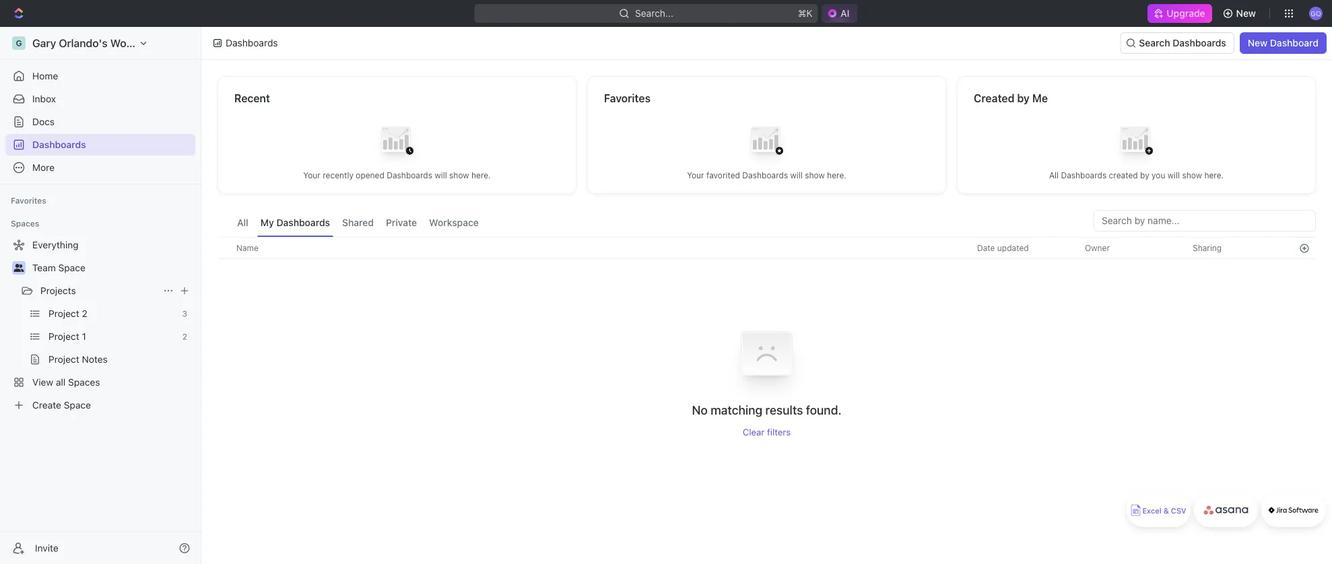 Task type: vqa. For each thing, say whether or not it's contained in the screenshot.
GO Dropdown Button
yes



Task type: locate. For each thing, give the bounding box(es) containing it.
1 horizontal spatial workspace
[[429, 217, 479, 228]]

workspace
[[110, 37, 166, 50], [429, 217, 479, 228]]

orlando's
[[59, 37, 108, 50]]

no favorited dashboards image
[[740, 116, 794, 170]]

user group image
[[14, 264, 24, 272]]

workspace up 'home' 'link'
[[110, 37, 166, 50]]

2 your from the left
[[687, 171, 704, 180]]

0 horizontal spatial workspace
[[110, 37, 166, 50]]

gary orlando's workspace, , element
[[12, 36, 26, 50]]

create space
[[32, 400, 91, 411]]

no created by me dashboards image
[[1110, 116, 1164, 170]]

1 horizontal spatial your
[[687, 171, 704, 180]]

2 show from the left
[[805, 171, 825, 180]]

more
[[32, 162, 55, 173]]

your
[[303, 171, 321, 180], [687, 171, 704, 180]]

private
[[386, 217, 417, 228]]

your recently opened dashboards will show here.
[[303, 171, 491, 180]]

3 will from the left
[[1168, 171, 1180, 180]]

1 vertical spatial favorites
[[11, 196, 46, 205]]

2 up 1
[[82, 308, 87, 319]]

updated
[[998, 244, 1029, 253]]

clear
[[743, 427, 765, 438]]

1 vertical spatial 2
[[182, 332, 187, 342]]

1 horizontal spatial favorites
[[604, 92, 651, 105]]

dashboards
[[226, 37, 278, 49], [1173, 37, 1227, 49], [32, 139, 86, 150], [387, 171, 432, 180], [743, 171, 788, 180], [1061, 171, 1107, 180], [277, 217, 330, 228]]

by
[[1018, 92, 1030, 105], [1141, 171, 1150, 180]]

0 vertical spatial spaces
[[11, 219, 39, 228]]

project
[[49, 308, 79, 319], [49, 331, 79, 342], [49, 354, 79, 365]]

project up view all spaces
[[49, 354, 79, 365]]

2 here. from the left
[[827, 171, 847, 180]]

your favorited dashboards will show here.
[[687, 171, 847, 180]]

team space link
[[32, 257, 193, 279]]

by left me
[[1018, 92, 1030, 105]]

1 will from the left
[[435, 171, 447, 180]]

date
[[977, 244, 995, 253]]

clear filters button
[[743, 427, 791, 438]]

dashboards down no recent dashboards image
[[387, 171, 432, 180]]

all
[[56, 377, 66, 388]]

favorited
[[707, 171, 740, 180]]

docs link
[[5, 111, 195, 133]]

0 horizontal spatial spaces
[[11, 219, 39, 228]]

1 horizontal spatial show
[[805, 171, 825, 180]]

matching
[[711, 403, 763, 418]]

0 horizontal spatial all
[[237, 217, 248, 228]]

row
[[218, 237, 1316, 259]]

1 project from the top
[[49, 308, 79, 319]]

will right you
[[1168, 171, 1180, 180]]

3 project from the top
[[49, 354, 79, 365]]

by left you
[[1141, 171, 1150, 180]]

all for all dashboards created by you will show here.
[[1049, 171, 1059, 180]]

1 horizontal spatial by
[[1141, 171, 1150, 180]]

0 horizontal spatial show
[[449, 171, 469, 180]]

project 2 link
[[49, 303, 177, 325]]

new up new dashboard
[[1237, 8, 1256, 19]]

tree containing everything
[[5, 234, 195, 416]]

all button
[[234, 210, 252, 237]]

0 vertical spatial all
[[1049, 171, 1059, 180]]

results
[[766, 403, 803, 418]]

3 here. from the left
[[1205, 171, 1224, 180]]

workspace button
[[426, 210, 482, 237]]

1 your from the left
[[303, 171, 321, 180]]

spaces right all
[[68, 377, 100, 388]]

1 vertical spatial space
[[64, 400, 91, 411]]

2 project from the top
[[49, 331, 79, 342]]

create
[[32, 400, 61, 411]]

⌘k
[[798, 8, 813, 19]]

1 horizontal spatial will
[[791, 171, 803, 180]]

gary
[[32, 37, 56, 50]]

0 vertical spatial workspace
[[110, 37, 166, 50]]

will up the workspace button
[[435, 171, 447, 180]]

me
[[1033, 92, 1048, 105]]

1 show from the left
[[449, 171, 469, 180]]

team
[[32, 262, 56, 274]]

tree
[[5, 234, 195, 416]]

1 vertical spatial all
[[237, 217, 248, 228]]

all for all
[[237, 217, 248, 228]]

no matching results found. row
[[218, 314, 1316, 438]]

2 will from the left
[[791, 171, 803, 180]]

view all spaces
[[32, 377, 100, 388]]

dashboards down upgrade
[[1173, 37, 1227, 49]]

favorites inside button
[[11, 196, 46, 205]]

1 horizontal spatial all
[[1049, 171, 1059, 180]]

everything link
[[5, 234, 193, 256]]

0 horizontal spatial favorites
[[11, 196, 46, 205]]

spaces
[[11, 219, 39, 228], [68, 377, 100, 388]]

all
[[1049, 171, 1059, 180], [237, 217, 248, 228]]

1 vertical spatial new
[[1248, 37, 1268, 49]]

spaces down favorites button
[[11, 219, 39, 228]]

0 vertical spatial space
[[58, 262, 85, 274]]

0 vertical spatial favorites
[[604, 92, 651, 105]]

space down view all spaces
[[64, 400, 91, 411]]

spaces inside tree
[[68, 377, 100, 388]]

new down new button
[[1248, 37, 1268, 49]]

you
[[1152, 171, 1166, 180]]

2 horizontal spatial will
[[1168, 171, 1180, 180]]

project left 1
[[49, 331, 79, 342]]

all dashboards created by you will show here.
[[1049, 171, 1224, 180]]

created
[[1109, 171, 1138, 180]]

home link
[[5, 65, 195, 87]]

your for favorites
[[687, 171, 704, 180]]

dashboards inside "button"
[[277, 217, 330, 228]]

excel & csv link
[[1127, 494, 1191, 527]]

0 horizontal spatial will
[[435, 171, 447, 180]]

2 vertical spatial project
[[49, 354, 79, 365]]

found.
[[806, 403, 842, 418]]

tab list
[[234, 210, 482, 237]]

gary orlando's workspace
[[32, 37, 166, 50]]

dashboards inside sidebar navigation
[[32, 139, 86, 150]]

ai button
[[822, 4, 858, 23]]

recently
[[323, 171, 354, 180]]

here.
[[472, 171, 491, 180], [827, 171, 847, 180], [1205, 171, 1224, 180]]

sharing
[[1193, 244, 1222, 253]]

shared button
[[339, 210, 377, 237]]

0 horizontal spatial your
[[303, 171, 321, 180]]

2 horizontal spatial show
[[1183, 171, 1202, 180]]

project up project 1
[[49, 308, 79, 319]]

2 down 3
[[182, 332, 187, 342]]

1 vertical spatial project
[[49, 331, 79, 342]]

view all spaces link
[[5, 372, 193, 393]]

new inside 'button'
[[1248, 37, 1268, 49]]

sidebar navigation
[[0, 27, 204, 565]]

1 horizontal spatial 2
[[182, 332, 187, 342]]

&
[[1164, 507, 1169, 516]]

your left recently
[[303, 171, 321, 180]]

project for project 2
[[49, 308, 79, 319]]

all inside button
[[237, 217, 248, 228]]

space up projects
[[58, 262, 85, 274]]

excel & csv
[[1143, 507, 1187, 516]]

0 horizontal spatial by
[[1018, 92, 1030, 105]]

2
[[82, 308, 87, 319], [182, 332, 187, 342]]

1 horizontal spatial spaces
[[68, 377, 100, 388]]

everything
[[32, 239, 79, 251]]

space for create space
[[64, 400, 91, 411]]

more button
[[5, 157, 195, 179]]

0 vertical spatial new
[[1237, 8, 1256, 19]]

new inside button
[[1237, 8, 1256, 19]]

projects link
[[40, 280, 158, 302]]

will down the no favorited dashboards 'image'
[[791, 171, 803, 180]]

1 horizontal spatial here.
[[827, 171, 847, 180]]

project inside "link"
[[49, 331, 79, 342]]

project 1 link
[[49, 326, 177, 348]]

new for new
[[1237, 8, 1256, 19]]

0 vertical spatial 2
[[82, 308, 87, 319]]

favorites
[[604, 92, 651, 105], [11, 196, 46, 205]]

my dashboards
[[261, 217, 330, 228]]

0 vertical spatial project
[[49, 308, 79, 319]]

dashboards right my
[[277, 217, 330, 228]]

workspace right private
[[429, 217, 479, 228]]

0 horizontal spatial here.
[[472, 171, 491, 180]]

dashboards left created
[[1061, 171, 1107, 180]]

0 horizontal spatial 2
[[82, 308, 87, 319]]

1 vertical spatial workspace
[[429, 217, 479, 228]]

your left the favorited
[[687, 171, 704, 180]]

new
[[1237, 8, 1256, 19], [1248, 37, 1268, 49]]

dashboards up more
[[32, 139, 86, 150]]

show
[[449, 171, 469, 180], [805, 171, 825, 180], [1183, 171, 1202, 180]]

will
[[435, 171, 447, 180], [791, 171, 803, 180], [1168, 171, 1180, 180]]

private button
[[383, 210, 420, 237]]

1 vertical spatial spaces
[[68, 377, 100, 388]]

space
[[58, 262, 85, 274], [64, 400, 91, 411]]

2 horizontal spatial here.
[[1205, 171, 1224, 180]]



Task type: describe. For each thing, give the bounding box(es) containing it.
my dashboards button
[[257, 210, 333, 237]]

project notes link
[[49, 349, 193, 371]]

0 vertical spatial by
[[1018, 92, 1030, 105]]

dashboards up recent
[[226, 37, 278, 49]]

project 2
[[49, 308, 87, 319]]

Search by name... text field
[[1102, 211, 1308, 231]]

home
[[32, 70, 58, 82]]

project 1
[[49, 331, 86, 342]]

date updated button
[[969, 238, 1037, 259]]

dashboard
[[1270, 37, 1319, 49]]

recent
[[234, 92, 270, 105]]

upgrade link
[[1148, 4, 1212, 23]]

1 here. from the left
[[472, 171, 491, 180]]

csv
[[1171, 507, 1187, 516]]

new dashboard button
[[1240, 32, 1327, 54]]

no matching results found.
[[692, 403, 842, 418]]

name
[[236, 244, 259, 253]]

inbox
[[32, 93, 56, 104]]

owner
[[1085, 244, 1110, 253]]

notes
[[82, 354, 108, 365]]

created
[[974, 92, 1015, 105]]

workspace inside sidebar navigation
[[110, 37, 166, 50]]

clear filters
[[743, 427, 791, 438]]

create space link
[[5, 395, 193, 416]]

no matching results found. table
[[218, 237, 1316, 438]]

shared
[[342, 217, 374, 228]]

project for project 1
[[49, 331, 79, 342]]

dashboards down the no favorited dashboards 'image'
[[743, 171, 788, 180]]

inbox link
[[5, 88, 195, 110]]

filters
[[767, 427, 791, 438]]

go button
[[1306, 3, 1327, 24]]

project notes
[[49, 354, 108, 365]]

row containing name
[[218, 237, 1316, 259]]

view
[[32, 377, 53, 388]]

dashboards inside button
[[1173, 37, 1227, 49]]

projects
[[40, 285, 76, 296]]

search dashboards
[[1139, 37, 1227, 49]]

3
[[182, 309, 187, 319]]

created by me
[[974, 92, 1048, 105]]

dashboards link
[[5, 134, 195, 156]]

upgrade
[[1167, 8, 1206, 19]]

search
[[1139, 37, 1171, 49]]

team space
[[32, 262, 85, 274]]

no data image
[[727, 314, 807, 403]]

new dashboard
[[1248, 37, 1319, 49]]

my
[[261, 217, 274, 228]]

1
[[82, 331, 86, 342]]

1 vertical spatial by
[[1141, 171, 1150, 180]]

search dashboards button
[[1121, 32, 1235, 54]]

go
[[1311, 9, 1322, 17]]

excel
[[1143, 507, 1162, 516]]

3 show from the left
[[1183, 171, 1202, 180]]

favorites button
[[5, 193, 52, 209]]

project for project notes
[[49, 354, 79, 365]]

tab list containing all
[[234, 210, 482, 237]]

invite
[[35, 543, 58, 554]]

docs
[[32, 116, 55, 127]]

workspace inside the workspace button
[[429, 217, 479, 228]]

opened
[[356, 171, 385, 180]]

g
[[16, 38, 22, 48]]

ai
[[841, 8, 850, 19]]

no
[[692, 403, 708, 418]]

no recent dashboards image
[[370, 116, 424, 170]]

new for new dashboard
[[1248, 37, 1268, 49]]

tree inside sidebar navigation
[[5, 234, 195, 416]]

new button
[[1218, 3, 1264, 24]]

your for recent
[[303, 171, 321, 180]]

space for team space
[[58, 262, 85, 274]]

date updated
[[977, 244, 1029, 253]]

search...
[[635, 8, 674, 19]]



